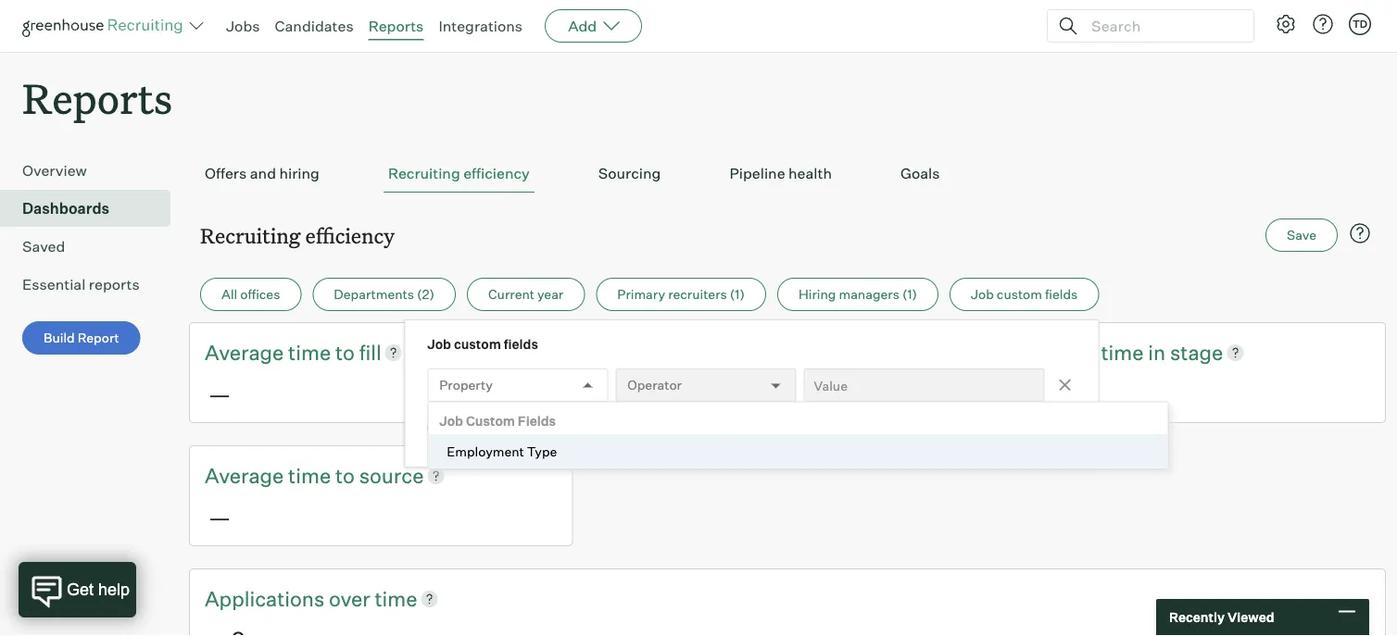 Task type: describe. For each thing, give the bounding box(es) containing it.
Search text field
[[1087, 13, 1237, 39]]

applications link
[[205, 584, 329, 613]]

0 horizontal spatial job custom fields
[[427, 337, 538, 353]]

all offices
[[221, 286, 280, 303]]

td button
[[1349, 13, 1371, 35]]

pipeline health button
[[725, 155, 837, 193]]

stage link
[[1170, 338, 1223, 367]]

1 vertical spatial job
[[427, 337, 451, 353]]

efficiency inside button
[[463, 164, 530, 183]]

recently viewed
[[1169, 610, 1275, 626]]

(1) for hiring managers (1)
[[902, 286, 917, 303]]

average for source
[[205, 463, 284, 488]]

add filter
[[468, 420, 528, 436]]

hiring managers (1) button
[[777, 278, 939, 312]]

in
[[1148, 340, 1166, 365]]

offers
[[205, 164, 247, 183]]

fill link
[[359, 338, 381, 367]]

add filter button
[[427, 412, 548, 445]]

fields inside job custom fields button
[[1045, 286, 1078, 303]]

fields
[[518, 413, 556, 429]]

fill
[[359, 340, 381, 365]]

— for in link
[[1021, 380, 1044, 408]]

filter
[[496, 420, 528, 436]]

recruiting efficiency button
[[383, 155, 534, 193]]

over
[[329, 586, 370, 611]]

job custom fields
[[439, 413, 556, 429]]

applications
[[205, 586, 325, 611]]

hiring
[[279, 164, 320, 183]]

reports link
[[368, 17, 424, 35]]

job custom fields button
[[950, 278, 1099, 312]]

sourcing button
[[594, 155, 666, 193]]

offices
[[240, 286, 280, 303]]

to for fill
[[335, 340, 355, 365]]

recruiting efficiency inside button
[[388, 164, 530, 183]]

source
[[359, 463, 424, 488]]

2 vertical spatial job
[[439, 413, 463, 429]]

dashboards
[[22, 199, 109, 218]]

time in
[[1101, 340, 1170, 365]]

1 vertical spatial custom
[[454, 337, 501, 353]]

jobs
[[226, 17, 260, 35]]

custom inside button
[[997, 286, 1042, 303]]

hiring
[[799, 286, 836, 303]]

goals button
[[896, 155, 945, 193]]

add for add
[[568, 17, 597, 35]]

job custom fields inside button
[[971, 286, 1078, 303]]

time link left source link
[[288, 461, 335, 490]]

applications over
[[205, 586, 375, 611]]

source link
[[359, 461, 424, 490]]

overview
[[22, 161, 87, 180]]

dashboards link
[[22, 198, 163, 220]]

essential reports link
[[22, 274, 163, 296]]

build report button
[[22, 322, 141, 355]]

average for fill
[[205, 340, 284, 365]]

recently
[[1169, 610, 1225, 626]]

faq image
[[1349, 223, 1371, 245]]

hiring managers (1)
[[799, 286, 917, 303]]

custom
[[466, 413, 515, 429]]

year
[[537, 286, 564, 303]]

average link for source
[[205, 461, 288, 490]]

essential
[[22, 275, 86, 294]]

time link right over on the bottom left of the page
[[375, 584, 417, 613]]

to link for source
[[335, 461, 359, 490]]

essential reports
[[22, 275, 140, 294]]

current year button
[[467, 278, 585, 312]]

add button
[[545, 9, 642, 43]]

1 horizontal spatial reports
[[368, 17, 424, 35]]

departments (2) button
[[313, 278, 456, 312]]

and
[[250, 164, 276, 183]]

jobs link
[[226, 17, 260, 35]]

viewed
[[1228, 610, 1275, 626]]

to link for fill
[[335, 338, 359, 367]]

all offices button
[[200, 278, 301, 312]]

in link
[[1148, 338, 1170, 367]]

goals
[[901, 164, 940, 183]]

to for source
[[335, 463, 355, 488]]

build report
[[44, 330, 119, 346]]

save button
[[1266, 219, 1338, 252]]



Task type: vqa. For each thing, say whether or not it's contained in the screenshot.
second Attach link from the top of the page
no



Task type: locate. For each thing, give the bounding box(es) containing it.
average link for fill
[[205, 338, 288, 367]]

0 horizontal spatial add
[[468, 420, 493, 436]]

0 horizontal spatial recruiting
[[200, 222, 301, 249]]

0 vertical spatial fields
[[1045, 286, 1078, 303]]

time link left stage link
[[1101, 338, 1148, 367]]

0 vertical spatial to
[[335, 340, 355, 365]]

1 vertical spatial efficiency
[[305, 222, 395, 249]]

1 average time to from the top
[[205, 340, 359, 365]]

1 vertical spatial to
[[335, 463, 355, 488]]

primary
[[617, 286, 665, 303]]

time left in
[[1101, 340, 1144, 365]]

(1) right recruiters
[[730, 286, 745, 303]]

1 vertical spatial reports
[[22, 70, 172, 125]]

1 vertical spatial average
[[205, 463, 284, 488]]

candidates link
[[275, 17, 354, 35]]

0 horizontal spatial custom
[[454, 337, 501, 353]]

1 vertical spatial average time to
[[205, 463, 359, 488]]

overview link
[[22, 160, 163, 182]]

pipeline health
[[730, 164, 832, 183]]

1 vertical spatial to link
[[335, 461, 359, 490]]

average time to for source
[[205, 463, 359, 488]]

0 vertical spatial job custom fields
[[971, 286, 1078, 303]]

(1)
[[730, 286, 745, 303], [902, 286, 917, 303]]

tab list
[[200, 155, 1375, 193]]

1 horizontal spatial recruiting
[[388, 164, 460, 183]]

sourcing
[[598, 164, 661, 183]]

0 vertical spatial to link
[[335, 338, 359, 367]]

1 vertical spatial fields
[[504, 337, 538, 353]]

0 vertical spatial custom
[[997, 286, 1042, 303]]

2 to link from the top
[[335, 461, 359, 490]]

time left source
[[288, 463, 331, 488]]

0 vertical spatial add
[[568, 17, 597, 35]]

add inside 'popup button'
[[568, 17, 597, 35]]

average time to
[[205, 340, 359, 365], [205, 463, 359, 488]]

to left the fill at the left of page
[[335, 340, 355, 365]]

current year
[[488, 286, 564, 303]]

2 average from the top
[[205, 463, 284, 488]]

time link left fill link
[[288, 338, 335, 367]]

property
[[439, 377, 493, 394]]

time right over on the bottom left of the page
[[375, 586, 417, 611]]

reports down greenhouse recruiting image
[[22, 70, 172, 125]]

job
[[971, 286, 994, 303], [427, 337, 451, 353], [439, 413, 463, 429]]

build
[[44, 330, 75, 346]]

average link
[[205, 338, 288, 367], [205, 461, 288, 490]]

employment type
[[447, 443, 557, 460]]

over link
[[329, 584, 375, 613]]

job custom fields
[[971, 286, 1078, 303], [427, 337, 538, 353]]

time link
[[288, 338, 335, 367], [1101, 338, 1148, 367], [288, 461, 335, 490], [375, 584, 417, 613]]

time
[[288, 340, 331, 365], [1101, 340, 1144, 365], [288, 463, 331, 488], [375, 586, 417, 611]]

(1) inside 'hiring managers (1)' button
[[902, 286, 917, 303]]

0 vertical spatial reports
[[368, 17, 424, 35]]

primary recruiters (1)
[[617, 286, 745, 303]]

— for time link to the left of fill link
[[208, 380, 231, 408]]

to
[[335, 340, 355, 365], [335, 463, 355, 488]]

integrations link
[[439, 17, 523, 35]]

departments (2)
[[334, 286, 435, 303]]

1 horizontal spatial add
[[568, 17, 597, 35]]

1 horizontal spatial efficiency
[[463, 164, 530, 183]]

1 vertical spatial recruiting efficiency
[[200, 222, 395, 249]]

Value text field
[[804, 369, 1044, 402]]

to link
[[335, 338, 359, 367], [335, 461, 359, 490]]

time left the fill at the left of page
[[288, 340, 331, 365]]

primary recruiters (1) button
[[596, 278, 766, 312]]

recruiting efficiency
[[388, 164, 530, 183], [200, 222, 395, 249]]

— for time link to the left of source link
[[208, 503, 231, 531]]

save
[[1287, 227, 1317, 243]]

0 vertical spatial job
[[971, 286, 994, 303]]

report
[[78, 330, 119, 346]]

0 vertical spatial recruiting
[[388, 164, 460, 183]]

stage
[[1170, 340, 1223, 365]]

(1) inside primary recruiters (1) button
[[730, 286, 745, 303]]

1 vertical spatial add
[[468, 420, 493, 436]]

0 horizontal spatial (1)
[[730, 286, 745, 303]]

health
[[789, 164, 832, 183]]

1 horizontal spatial (1)
[[902, 286, 917, 303]]

1 (1) from the left
[[730, 286, 745, 303]]

to left source
[[335, 463, 355, 488]]

1 average from the top
[[205, 340, 284, 365]]

fields
[[1045, 286, 1078, 303], [504, 337, 538, 353]]

job inside job custom fields button
[[971, 286, 994, 303]]

pipeline
[[730, 164, 785, 183]]

offers and hiring button
[[200, 155, 324, 193]]

tab list containing offers and hiring
[[200, 155, 1375, 193]]

0 vertical spatial recruiting efficiency
[[388, 164, 530, 183]]

2 (1) from the left
[[902, 286, 917, 303]]

type
[[527, 443, 557, 460]]

average
[[205, 340, 284, 365], [205, 463, 284, 488]]

1 vertical spatial job custom fields
[[427, 337, 538, 353]]

td button
[[1345, 9, 1375, 39]]

0 horizontal spatial reports
[[22, 70, 172, 125]]

reports
[[89, 275, 140, 294]]

integrations
[[439, 17, 523, 35]]

add
[[568, 17, 597, 35], [468, 420, 493, 436]]

0 vertical spatial efficiency
[[463, 164, 530, 183]]

1 vertical spatial recruiting
[[200, 222, 301, 249]]

saved
[[22, 237, 65, 256]]

0 horizontal spatial fields
[[504, 337, 538, 353]]

offers and hiring
[[205, 164, 320, 183]]

(2)
[[417, 286, 435, 303]]

recruiters
[[668, 286, 727, 303]]

employment
[[447, 443, 524, 460]]

0 vertical spatial average time to
[[205, 340, 359, 365]]

(1) for primary recruiters (1)
[[730, 286, 745, 303]]

1 average link from the top
[[205, 338, 288, 367]]

td
[[1353, 18, 1368, 30]]

1 to from the top
[[335, 340, 355, 365]]

efficiency
[[463, 164, 530, 183], [305, 222, 395, 249]]

—
[[208, 380, 231, 408], [615, 380, 637, 408], [1021, 380, 1044, 408], [208, 503, 231, 531]]

1 horizontal spatial custom
[[997, 286, 1042, 303]]

0 vertical spatial average
[[205, 340, 284, 365]]

2 average link from the top
[[205, 461, 288, 490]]

departments
[[334, 286, 414, 303]]

1 to link from the top
[[335, 338, 359, 367]]

(1) right 'managers'
[[902, 286, 917, 303]]

greenhouse recruiting image
[[22, 15, 189, 37]]

1 vertical spatial average link
[[205, 461, 288, 490]]

candidates
[[275, 17, 354, 35]]

average time to for fill
[[205, 340, 359, 365]]

current
[[488, 286, 535, 303]]

recruiting inside button
[[388, 164, 460, 183]]

add for add filter
[[468, 420, 493, 436]]

1 horizontal spatial job custom fields
[[971, 286, 1078, 303]]

all
[[221, 286, 237, 303]]

managers
[[839, 286, 900, 303]]

add inside button
[[468, 420, 493, 436]]

reports
[[368, 17, 424, 35], [22, 70, 172, 125]]

saved link
[[22, 236, 163, 258]]

2 average time to from the top
[[205, 463, 359, 488]]

1 horizontal spatial fields
[[1045, 286, 1078, 303]]

reports right candidates link
[[368, 17, 424, 35]]

configure image
[[1275, 13, 1297, 35]]

0 horizontal spatial efficiency
[[305, 222, 395, 249]]

2 to from the top
[[335, 463, 355, 488]]

custom
[[997, 286, 1042, 303], [454, 337, 501, 353]]

0 vertical spatial average link
[[205, 338, 288, 367]]

recruiting
[[388, 164, 460, 183], [200, 222, 301, 249]]



